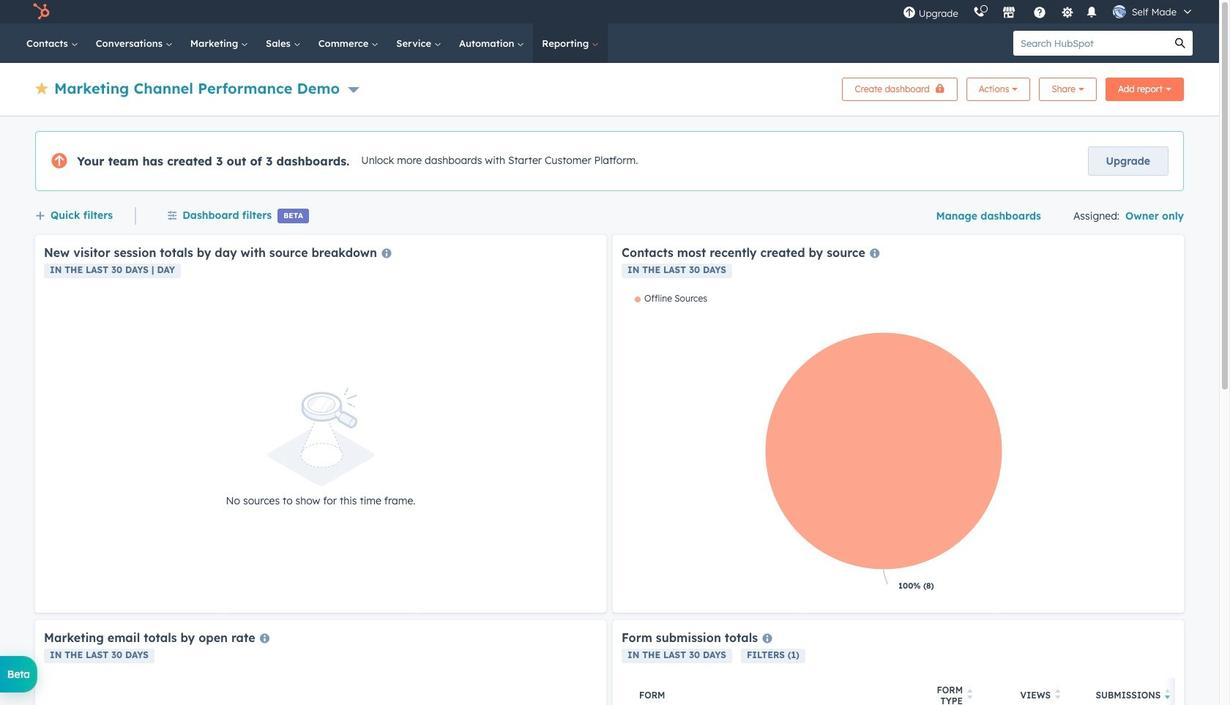 Task type: vqa. For each thing, say whether or not it's contained in the screenshot.
menu
yes



Task type: describe. For each thing, give the bounding box(es) containing it.
1 press to sort. image from the left
[[968, 690, 973, 700]]

2 press to sort. element from the left
[[1056, 690, 1061, 702]]

marketing email totals by open rate element
[[35, 621, 607, 705]]

form submission totals element
[[613, 621, 1231, 705]]

toggle series visibility region
[[635, 293, 708, 304]]

2 press to sort. image from the left
[[1056, 690, 1061, 700]]

descending sort. press to sort ascending. element
[[1166, 690, 1171, 702]]



Task type: locate. For each thing, give the bounding box(es) containing it.
new visitor session totals by day with source breakdown element
[[35, 235, 607, 613]]

0 horizontal spatial press to sort. image
[[968, 690, 973, 700]]

ruby anderson image
[[1113, 5, 1127, 18]]

Search HubSpot search field
[[1014, 31, 1169, 56]]

menu
[[896, 0, 1202, 23]]

contacts most recently created by source element
[[613, 235, 1185, 613]]

marketplaces image
[[1003, 7, 1016, 20]]

1 horizontal spatial press to sort. image
[[1056, 690, 1061, 700]]

descending sort. press to sort ascending. image
[[1166, 690, 1171, 700]]

0 horizontal spatial press to sort. element
[[968, 690, 973, 702]]

interactive chart image
[[622, 293, 1176, 604]]

press to sort. image
[[968, 690, 973, 700], [1056, 690, 1061, 700]]

press to sort. element
[[968, 690, 973, 702], [1056, 690, 1061, 702]]

1 press to sort. element from the left
[[968, 690, 973, 702]]

1 horizontal spatial press to sort. element
[[1056, 690, 1061, 702]]

banner
[[35, 73, 1185, 101]]



